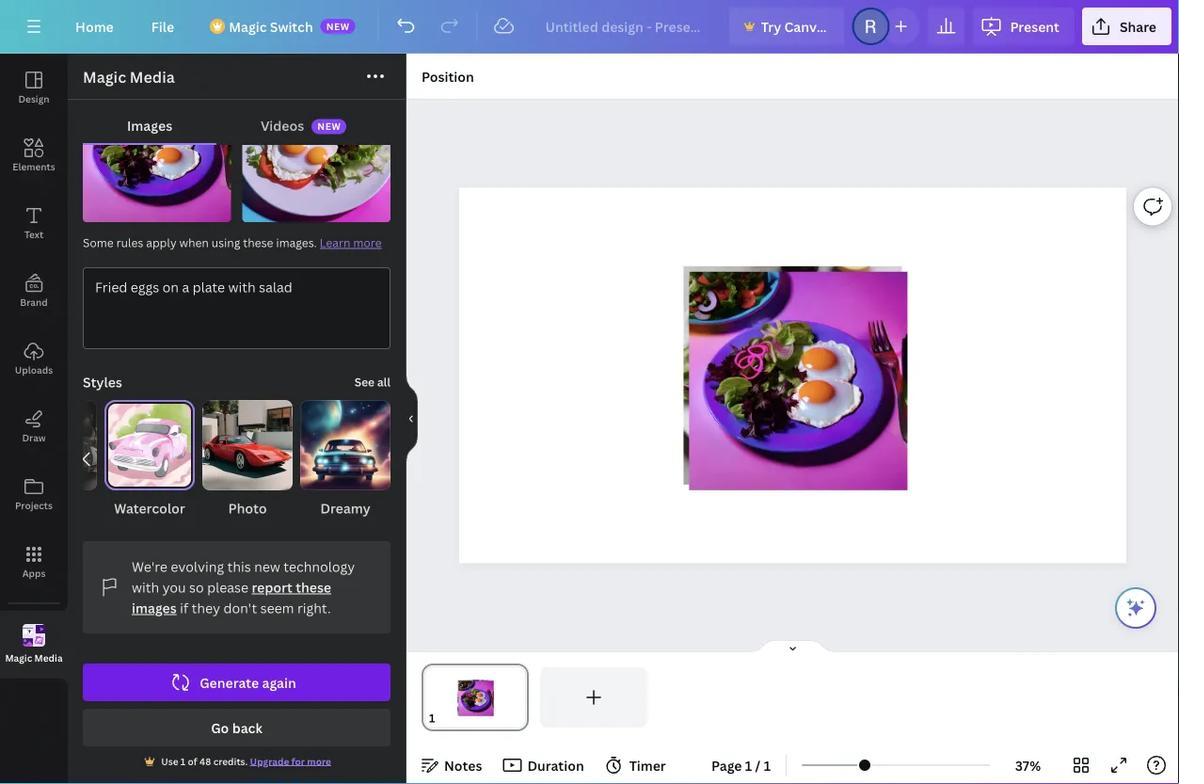Task type: describe. For each thing, give the bounding box(es) containing it.
1 for /
[[745, 756, 752, 774]]

see all button
[[355, 373, 391, 392]]

dreamy group
[[300, 400, 391, 519]]

magic inside main menu bar
[[229, 17, 267, 35]]

watercolor group
[[104, 400, 195, 519]]

report these images link
[[132, 578, 331, 617]]

magic inside magic media button
[[5, 652, 32, 664]]

draw button
[[0, 393, 68, 460]]

watercolor
[[114, 499, 185, 517]]

uploads button
[[0, 325, 68, 393]]

dreamy
[[320, 499, 371, 517]]

elements button
[[0, 121, 68, 189]]

position button
[[414, 61, 482, 91]]

apply
[[146, 235, 177, 250]]

new
[[254, 558, 280, 576]]

timer
[[629, 756, 666, 774]]

page 1 image
[[422, 667, 529, 728]]

hide image
[[406, 374, 418, 464]]

hide pages image
[[748, 639, 838, 654]]

some rules apply when using these images. learn more
[[83, 235, 382, 250]]

/
[[756, 756, 761, 774]]

report these images
[[132, 578, 331, 617]]

go
[[211, 719, 229, 737]]

see all
[[355, 374, 391, 390]]

37% button
[[998, 750, 1059, 780]]

generate again button
[[83, 664, 391, 701]]

notes
[[444, 756, 482, 774]]

magic switch
[[229, 17, 313, 35]]

present
[[1011, 17, 1060, 35]]

filmic group
[[7, 400, 97, 519]]

magic media button
[[0, 611, 68, 679]]

main menu bar
[[0, 0, 1180, 54]]

duration button
[[497, 750, 592, 780]]

0 horizontal spatial more
[[307, 755, 331, 768]]

37%
[[1016, 756, 1041, 774]]

so
[[189, 578, 204, 596]]

timer button
[[599, 750, 674, 780]]

rules
[[116, 235, 143, 250]]

canva
[[785, 17, 824, 35]]

of
[[188, 755, 197, 768]]

media inside button
[[34, 652, 63, 664]]

go back
[[211, 719, 262, 737]]

back
[[232, 719, 262, 737]]

upgrade
[[250, 755, 289, 768]]

try
[[761, 17, 782, 35]]

side panel tab list
[[0, 54, 68, 679]]

all
[[377, 374, 391, 390]]

learn more link
[[320, 235, 382, 250]]

generate
[[200, 674, 259, 691]]

switch
[[270, 17, 313, 35]]

elements
[[12, 160, 55, 173]]

0 vertical spatial these
[[243, 235, 273, 250]]

0 vertical spatial media
[[130, 67, 175, 87]]

file
[[151, 17, 174, 35]]

brand button
[[0, 257, 68, 325]]

48
[[200, 755, 211, 768]]

home link
[[60, 8, 129, 45]]

these inside report these images
[[296, 578, 331, 596]]

please
[[207, 578, 249, 596]]

use 1 of 48 credits. upgrade for more
[[161, 755, 331, 768]]

2 horizontal spatial 1
[[764, 756, 771, 774]]

seem
[[260, 599, 294, 617]]

videos
[[261, 116, 304, 134]]

using
[[212, 235, 240, 250]]

see
[[355, 374, 375, 390]]

we're
[[132, 558, 168, 576]]

report
[[252, 578, 293, 596]]

images
[[132, 599, 177, 617]]



Task type: vqa. For each thing, say whether or not it's contained in the screenshot.
right Magic Media
yes



Task type: locate. For each thing, give the bounding box(es) containing it.
more right for
[[307, 755, 331, 768]]

uploads
[[15, 363, 53, 376]]

magic media down apps
[[5, 652, 63, 664]]

0 vertical spatial magic media
[[83, 67, 175, 87]]

media up images button
[[130, 67, 175, 87]]

magic down 'home' link
[[83, 67, 126, 87]]

page 1 / 1
[[712, 756, 771, 774]]

these up right.
[[296, 578, 331, 596]]

new
[[326, 20, 350, 32], [317, 120, 341, 133]]

page
[[712, 756, 742, 774]]

technology
[[284, 558, 355, 576]]

images.
[[276, 235, 317, 250]]

don't
[[224, 599, 257, 617]]

design button
[[0, 54, 68, 121]]

1 vertical spatial magic
[[83, 67, 126, 87]]

design
[[18, 92, 49, 105]]

upgrade for more link
[[250, 755, 331, 768]]

media
[[130, 67, 175, 87], [34, 652, 63, 664]]

Describe an image. Include objects, colors, places... text field
[[84, 268, 390, 348]]

2 horizontal spatial magic
[[229, 17, 267, 35]]

position
[[422, 67, 474, 85]]

1 vertical spatial media
[[34, 652, 63, 664]]

share
[[1120, 17, 1157, 35]]

brand
[[20, 296, 48, 308]]

use
[[161, 755, 178, 768]]

these right using
[[243, 235, 273, 250]]

magic down apps
[[5, 652, 32, 664]]

0 horizontal spatial magic
[[5, 652, 32, 664]]

for
[[291, 755, 305, 768]]

Design title text field
[[530, 8, 722, 45]]

more
[[353, 235, 382, 250], [307, 755, 331, 768]]

draw
[[22, 431, 46, 444]]

share button
[[1082, 8, 1172, 45]]

we're evolving this new technology with you so please
[[132, 558, 355, 596]]

apps
[[22, 567, 46, 579]]

0 vertical spatial new
[[326, 20, 350, 32]]

learn
[[320, 235, 351, 250]]

new inside main menu bar
[[326, 20, 350, 32]]

0 horizontal spatial these
[[243, 235, 273, 250]]

home
[[75, 17, 114, 35]]

evolving
[[171, 558, 224, 576]]

1 left /
[[745, 756, 752, 774]]

pro
[[828, 17, 850, 35]]

file button
[[136, 8, 189, 45]]

2 fried eggs on a plate with salad image from the left
[[242, 74, 391, 222]]

1 vertical spatial new
[[317, 120, 341, 133]]

1 vertical spatial more
[[307, 755, 331, 768]]

photo
[[228, 499, 267, 517]]

projects button
[[0, 460, 68, 528]]

1 horizontal spatial media
[[130, 67, 175, 87]]

images
[[127, 116, 172, 134]]

0 horizontal spatial fried eggs on a plate with salad image
[[83, 74, 231, 222]]

text button
[[0, 189, 68, 257]]

go back button
[[83, 709, 391, 747]]

magic media
[[83, 67, 175, 87], [5, 652, 63, 664]]

media down apps
[[34, 652, 63, 664]]

duration
[[528, 756, 584, 774]]

projects
[[15, 499, 53, 512]]

0 horizontal spatial magic media
[[5, 652, 63, 664]]

1 horizontal spatial fried eggs on a plate with salad image
[[242, 74, 391, 222]]

styles
[[83, 373, 122, 391]]

1 horizontal spatial magic
[[83, 67, 126, 87]]

you
[[162, 578, 186, 596]]

if they don't seem right.
[[177, 599, 331, 617]]

when
[[179, 235, 209, 250]]

fried eggs on a plate with salad image
[[83, 74, 231, 222], [242, 74, 391, 222]]

this
[[227, 558, 251, 576]]

apps button
[[0, 528, 68, 596]]

0 vertical spatial more
[[353, 235, 382, 250]]

0 vertical spatial magic
[[229, 17, 267, 35]]

again
[[262, 674, 296, 691]]

1 vertical spatial these
[[296, 578, 331, 596]]

0 horizontal spatial 1
[[181, 755, 186, 768]]

1 horizontal spatial 1
[[745, 756, 752, 774]]

1 left of
[[181, 755, 186, 768]]

1 right /
[[764, 756, 771, 774]]

0 horizontal spatial media
[[34, 652, 63, 664]]

new right videos
[[317, 120, 341, 133]]

right.
[[297, 599, 331, 617]]

magic media inside button
[[5, 652, 63, 664]]

magic media up images
[[83, 67, 175, 87]]

if
[[180, 599, 188, 617]]

canva assistant image
[[1125, 597, 1148, 619]]

1 fried eggs on a plate with salad image from the left
[[83, 74, 231, 222]]

credits.
[[213, 755, 248, 768]]

they
[[192, 599, 220, 617]]

try canva pro button
[[729, 8, 850, 45]]

more right learn
[[353, 235, 382, 250]]

notes button
[[414, 750, 490, 780]]

images button
[[83, 107, 217, 143]]

magic left switch
[[229, 17, 267, 35]]

generate again
[[200, 674, 296, 691]]

1 horizontal spatial more
[[353, 235, 382, 250]]

1 horizontal spatial these
[[296, 578, 331, 596]]

1 for of
[[181, 755, 186, 768]]

photo group
[[202, 400, 293, 519]]

1 vertical spatial magic media
[[5, 652, 63, 664]]

1 horizontal spatial magic media
[[83, 67, 175, 87]]

try canva pro
[[761, 17, 850, 35]]

magic
[[229, 17, 267, 35], [83, 67, 126, 87], [5, 652, 32, 664]]

text
[[24, 228, 43, 241]]

present button
[[973, 8, 1075, 45]]

these
[[243, 235, 273, 250], [296, 578, 331, 596]]

2 vertical spatial magic
[[5, 652, 32, 664]]

new right switch
[[326, 20, 350, 32]]

some
[[83, 235, 114, 250]]

filmic
[[32, 499, 71, 517]]

with
[[132, 578, 159, 596]]



